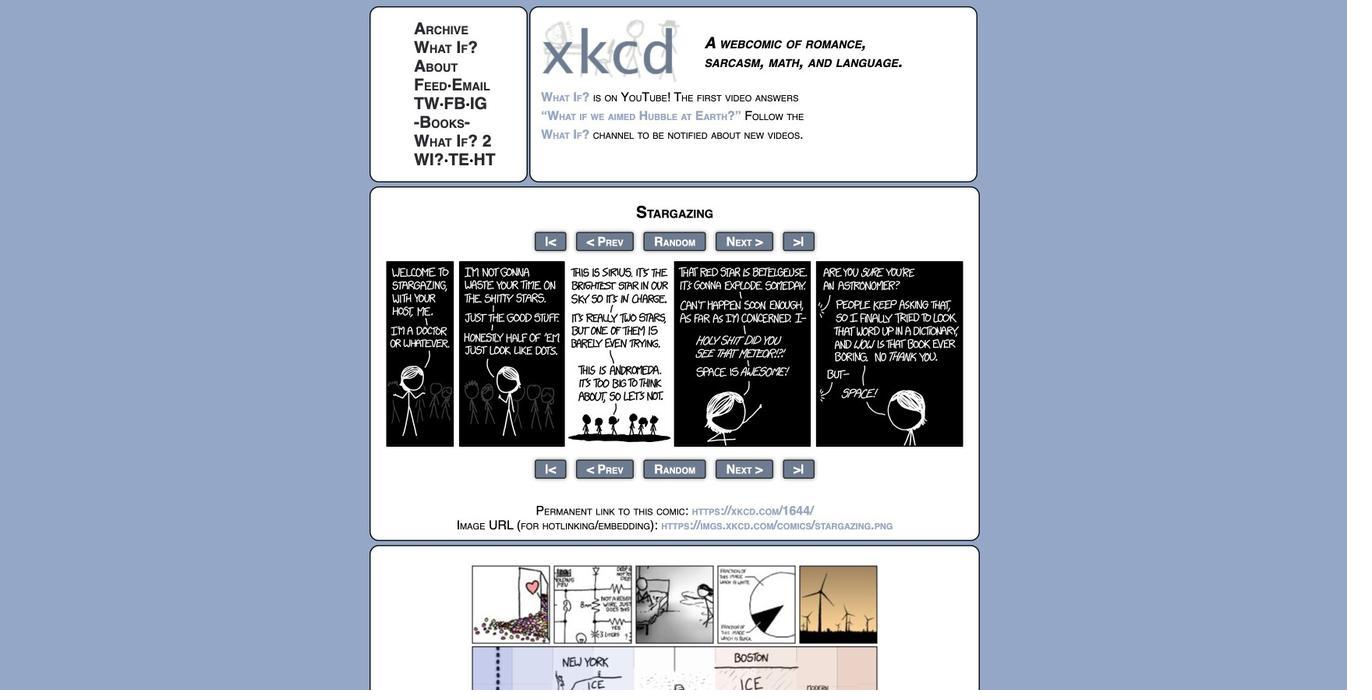 Task type: describe. For each thing, give the bounding box(es) containing it.
earth temperature timeline image
[[472, 647, 878, 690]]



Task type: locate. For each thing, give the bounding box(es) containing it.
stargazing image
[[387, 261, 964, 447]]

selected comics image
[[472, 566, 878, 644]]

xkcd.com logo image
[[541, 18, 686, 83]]



Task type: vqa. For each thing, say whether or not it's contained in the screenshot.
"Stargazing" image
yes



